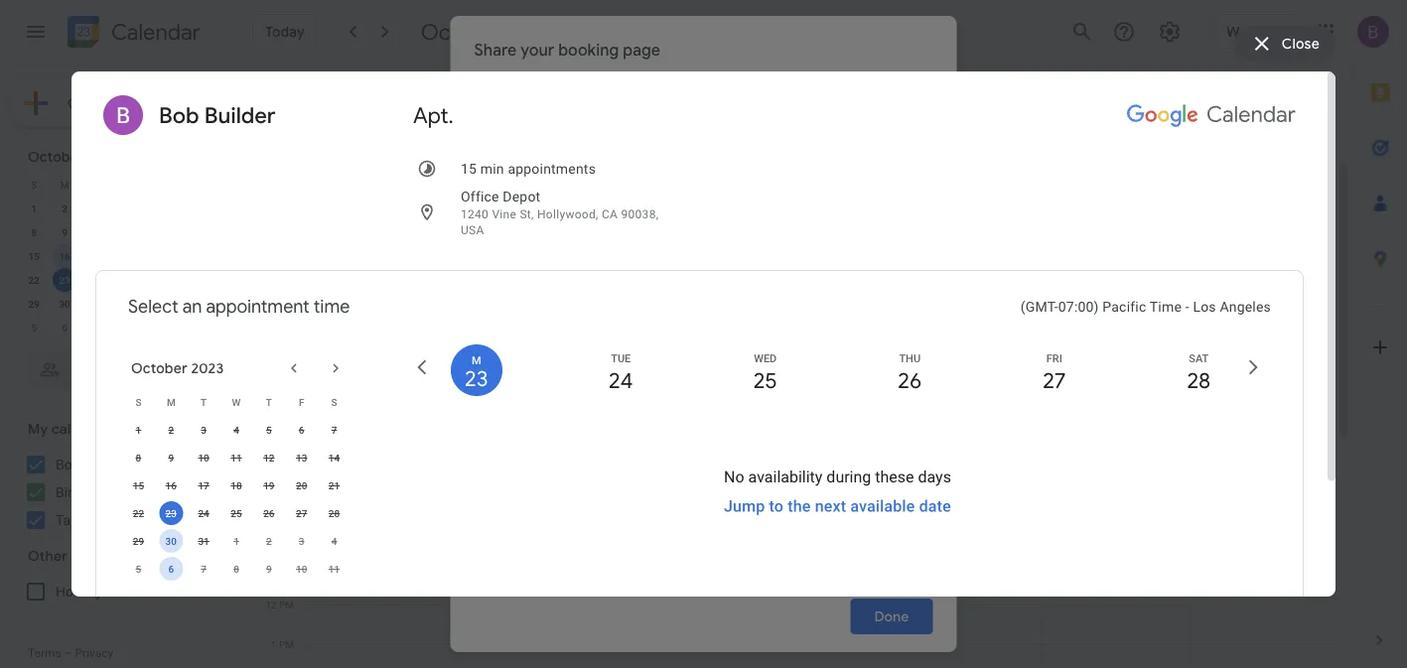 Task type: vqa. For each thing, say whether or not it's contained in the screenshot.
2023
yes



Task type: describe. For each thing, give the bounding box(es) containing it.
november 2 element
[[144, 292, 168, 316]]

close
[[1283, 35, 1320, 52]]

in inside button preview when you add this button to your website, visitors can click it to view your booking page in a popup window
[[635, 202, 645, 216]]

popup
[[658, 202, 692, 216]]

when
[[531, 186, 562, 200]]

st,
[[716, 384, 729, 398]]

row group containing 1
[[19, 197, 232, 340]]

cell inside row group
[[80, 244, 110, 268]]

window
[[696, 202, 738, 216]]

apt. heading
[[660, 215, 700, 243]]

5 column header from the left
[[896, 65, 1043, 148]]

ca
[[793, 384, 809, 398]]

builder for bob builder
[[83, 457, 126, 473]]

it
[[858, 186, 865, 200]]

7 for 7
[[92, 322, 98, 334]]

hollywood,
[[732, 384, 790, 398]]

november 9 element
[[144, 316, 168, 340]]

booking inside button preview when you add this button to your website, visitors can click it to view your booking page in a popup window
[[558, 202, 602, 216]]

am for 7 am
[[279, 400, 294, 412]]

united
[[127, 584, 167, 600]]

privacy link
[[75, 647, 114, 661]]

am for 10 am
[[279, 520, 294, 532]]

am for 9 am
[[279, 480, 294, 492]]

3
[[184, 298, 190, 310]]

2 vertical spatial your
[[531, 202, 555, 216]]

you
[[565, 186, 585, 200]]

0 vertical spatial 2023
[[510, 18, 558, 46]]

1 for 1 pm
[[271, 639, 277, 651]]

preview
[[571, 170, 614, 184]]

terms link
[[28, 647, 61, 661]]

can
[[806, 186, 826, 200]]

0 horizontal spatial in
[[113, 584, 124, 600]]

tasks
[[56, 512, 92, 529]]

vine
[[689, 384, 713, 398]]

birthdays
[[56, 484, 114, 501]]

0 horizontal spatial october 2023
[[28, 148, 121, 165]]

my calendars
[[28, 421, 117, 438]]

4
[[214, 298, 220, 310]]

unavailable
[[828, 483, 888, 497]]

on
[[721, 483, 735, 497]]

add
[[588, 186, 608, 200]]

6 am
[[271, 361, 294, 373]]

bob for bob builder
[[56, 457, 80, 473]]

share your booking page
[[474, 40, 661, 60]]

november 3 element
[[175, 292, 199, 316]]

am for 6 am
[[279, 361, 294, 373]]

29
[[28, 298, 40, 310]]

30 element
[[53, 292, 77, 316]]

done button
[[851, 599, 933, 635]]

holidays in united states
[[56, 584, 210, 600]]

row containing 5
[[19, 316, 232, 340]]

privacy
[[75, 647, 114, 661]]

23, today element
[[53, 268, 77, 292]]

2 column header from the left
[[456, 65, 604, 148]]

s
[[31, 179, 37, 191]]

4 column header from the left
[[749, 65, 897, 148]]

my
[[28, 421, 48, 438]]

5 for 5 am
[[271, 321, 276, 333]]

am for 11 am
[[279, 559, 294, 571]]

9 for 9 am
[[271, 480, 276, 492]]

26 element
[[144, 268, 168, 292]]

today button
[[252, 14, 318, 50]]

button preview when you add this button to your website, visitors can click it to view your booking page in a popup window
[[531, 170, 907, 216]]

1 pm
[[271, 639, 294, 651]]

5 for 5
[[31, 322, 37, 334]]

25 element
[[114, 268, 138, 292]]

october 2023 grid
[[19, 173, 232, 340]]

pm for 12 pm
[[279, 599, 294, 611]]

1240 vine st, hollywood, ca 90038, usa
[[660, 384, 873, 398]]

28 element
[[205, 268, 229, 292]]

2 to from the left
[[868, 186, 879, 200]]

november 6 element
[[53, 316, 77, 340]]

november 11 element
[[205, 316, 229, 340]]

29 element
[[22, 292, 46, 316]]

90038,
[[812, 384, 848, 398]]

0 horizontal spatial 1
[[31, 203, 37, 215]]

6 column header from the left
[[1042, 65, 1190, 148]]

share your booking page dialog
[[451, 0, 957, 653]]

calendar element
[[64, 12, 201, 56]]

usa
[[851, 384, 873, 398]]

close
[[1251, 32, 1275, 56]]

november 5 element
[[22, 316, 46, 340]]

november 4 element
[[205, 292, 229, 316]]

holidays
[[56, 584, 109, 600]]

bob builder
[[56, 457, 126, 473]]

1 for "november 1" element
[[123, 298, 128, 310]]

11 am
[[265, 559, 294, 571]]

grid containing 5 am
[[254, 65, 1352, 669]]

7 column header from the left
[[1189, 65, 1336, 148]]

8 for 8
[[31, 227, 37, 238]]

november 7 element
[[83, 316, 107, 340]]

calendars for other calendars
[[71, 548, 136, 565]]

pm for 1 pm
[[279, 639, 294, 651]]

1 column header from the left
[[310, 65, 457, 148]]

0 horizontal spatial october
[[28, 148, 84, 165]]

support image
[[1113, 20, 1137, 44]]

16 element
[[53, 244, 77, 268]]

6 for 6 am
[[271, 361, 276, 373]]

30
[[59, 298, 70, 310]]

page inside button preview when you add this button to your website, visitors can click it to view your booking page in a popup window
[[605, 202, 632, 216]]

3 column header from the left
[[603, 65, 750, 148]]



Task type: locate. For each thing, give the bounding box(es) containing it.
calendars for my calendars
[[52, 421, 117, 438]]

row
[[302, 128, 1336, 669], [19, 173, 232, 197], [19, 197, 232, 221], [19, 221, 232, 244], [19, 244, 232, 268], [19, 268, 232, 292], [19, 292, 232, 316], [19, 316, 232, 340]]

0 horizontal spatial 2023
[[88, 148, 121, 165]]

this for builder
[[737, 483, 757, 497]]

–
[[64, 647, 72, 661]]

to up popup
[[674, 186, 684, 200]]

my calendars button
[[4, 413, 246, 445]]

am for 5 am
[[279, 321, 294, 333]]

button
[[531, 170, 568, 184]]

bob
[[56, 457, 80, 473], [660, 463, 684, 479]]

1 horizontal spatial 5
[[271, 321, 276, 333]]

1 vertical spatial 2
[[153, 298, 159, 310]]

None search field
[[0, 346, 246, 389]]

0 vertical spatial 8
[[31, 227, 37, 238]]

am up 8 am
[[279, 400, 294, 412]]

calendar
[[111, 18, 201, 46]]

calendars
[[52, 421, 117, 438], [71, 548, 136, 565]]

8 up 9 am
[[271, 440, 276, 452]]

row containing 22
[[19, 268, 232, 292]]

1 vertical spatial booking
[[558, 202, 602, 216]]

your right share
[[521, 40, 555, 60]]

click
[[829, 186, 854, 200]]

1 vertical spatial calendars
[[71, 548, 136, 565]]

0 horizontal spatial bob
[[56, 457, 80, 473]]

calendar heading
[[107, 18, 201, 46]]

are
[[809, 483, 825, 497]]

0 vertical spatial this
[[611, 186, 632, 200]]

1 horizontal spatial builder
[[688, 463, 731, 479]]

6 for 6
[[62, 322, 67, 334]]

0 vertical spatial 9
[[62, 227, 67, 238]]

8 for 8 am
[[271, 440, 276, 452]]

column header
[[310, 65, 457, 148], [456, 65, 604, 148], [603, 65, 750, 148], [749, 65, 897, 148], [896, 65, 1043, 148], [1042, 65, 1190, 148], [1189, 65, 1336, 148]]

times
[[688, 483, 718, 497]]

0 vertical spatial pm
[[279, 599, 294, 611]]

15
[[28, 250, 40, 262]]

grid
[[254, 65, 1352, 669]]

row containing 1
[[19, 197, 232, 221]]

9 up 16 element
[[62, 227, 67, 238]]

0 vertical spatial calendars
[[52, 421, 117, 438]]

calendars up the bob builder
[[52, 421, 117, 438]]

0 vertical spatial 7
[[92, 322, 98, 334]]

1 vertical spatial this
[[737, 483, 757, 497]]

5 am from the top
[[279, 480, 294, 492]]

0 horizontal spatial 9
[[62, 227, 67, 238]]

2023
[[510, 18, 558, 46], [88, 148, 121, 165]]

this inside button preview when you add this button to your website, visitors can click it to view your booking page in a popup window
[[611, 186, 632, 200]]

7 for 7 am
[[271, 400, 276, 412]]

bob builder busy times on this calendar are unavailable for booking
[[660, 463, 952, 497]]

1 down 12
[[271, 639, 277, 651]]

bob inside my calendars 'list'
[[56, 457, 80, 473]]

7 inside grid
[[271, 400, 276, 412]]

am down 8 am
[[279, 480, 294, 492]]

1 horizontal spatial 7
[[271, 400, 276, 412]]

4 am from the top
[[279, 440, 294, 452]]

1 down the 25 element
[[123, 298, 128, 310]]

5 am
[[271, 321, 294, 333]]

24 element
[[83, 268, 107, 292]]

am up 6 am
[[279, 321, 294, 333]]

booking inside bob builder busy times on this calendar are unavailable for booking
[[909, 483, 952, 497]]

bob up birthdays
[[56, 457, 80, 473]]

1 horizontal spatial october 2023
[[421, 18, 558, 46]]

0 vertical spatial october 2023
[[421, 18, 558, 46]]

1 horizontal spatial 9
[[271, 480, 276, 492]]

2
[[62, 203, 67, 215], [153, 298, 159, 310]]

row containing 29
[[19, 292, 232, 316]]

apt.
[[660, 215, 700, 243]]

builder inside bob builder busy times on this calendar are unavailable for booking
[[688, 463, 731, 479]]

7 am
[[271, 400, 294, 412]]

calendar
[[760, 483, 806, 497]]

row containing 15
[[19, 244, 232, 268]]

1 vertical spatial in
[[113, 584, 124, 600]]

5 inside the october 2023 grid
[[31, 322, 37, 334]]

am
[[279, 321, 294, 333], [279, 361, 294, 373], [279, 400, 294, 412], [279, 440, 294, 452], [279, 480, 294, 492], [279, 520, 294, 532], [279, 559, 294, 571]]

view
[[882, 186, 907, 200]]

close close
[[1251, 32, 1320, 56]]

6 am from the top
[[279, 520, 294, 532]]

7 inside row
[[92, 322, 98, 334]]

1240 vine st, hollywood, ca 90038, usa link
[[660, 384, 873, 398]]

0 vertical spatial booking
[[559, 40, 619, 60]]

m
[[60, 179, 69, 191]]

in
[[635, 202, 645, 216], [113, 584, 124, 600]]

main drawer image
[[24, 20, 48, 44]]

10 am
[[265, 520, 294, 532]]

27 element
[[175, 268, 199, 292]]

this inside bob builder busy times on this calendar are unavailable for booking
[[737, 483, 757, 497]]

2 up november 9 element
[[153, 298, 159, 310]]

done
[[875, 608, 910, 626]]

16
[[59, 250, 70, 262]]

pm right 12
[[279, 599, 294, 611]]

1 vertical spatial 2023
[[88, 148, 121, 165]]

5 up 6 am
[[271, 321, 276, 333]]

1 vertical spatial 1
[[123, 298, 128, 310]]

1 vertical spatial 7
[[271, 400, 276, 412]]

1240
[[660, 384, 687, 398]]

terms
[[28, 647, 61, 661]]

23
[[59, 274, 70, 286]]

november 10 element
[[175, 316, 199, 340]]

1 am from the top
[[279, 321, 294, 333]]

am up 9 am
[[279, 440, 294, 452]]

bob up busy
[[660, 463, 684, 479]]

this for preview
[[611, 186, 632, 200]]

am up '7 am'
[[279, 361, 294, 373]]

1 horizontal spatial october
[[421, 18, 505, 46]]

0 vertical spatial 2
[[62, 203, 67, 215]]

1 horizontal spatial 2023
[[510, 18, 558, 46]]

2 horizontal spatial 1
[[271, 639, 277, 651]]

booking
[[559, 40, 619, 60], [558, 202, 602, 216], [909, 483, 952, 497]]

to
[[674, 186, 684, 200], [868, 186, 879, 200]]

booking right share
[[559, 40, 619, 60]]

3 am from the top
[[279, 400, 294, 412]]

am right "11"
[[279, 559, 294, 571]]

for
[[891, 483, 906, 497]]

23 cell
[[49, 268, 80, 292]]

0 vertical spatial in
[[635, 202, 645, 216]]

terms – privacy
[[28, 647, 114, 661]]

2 vertical spatial booking
[[909, 483, 952, 497]]

builder
[[83, 457, 126, 473], [688, 463, 731, 479]]

12 pm
[[266, 599, 294, 611]]

6 down 30 element
[[62, 322, 67, 334]]

2 down m
[[62, 203, 67, 215]]

1 horizontal spatial this
[[737, 483, 757, 497]]

5
[[271, 321, 276, 333], [31, 322, 37, 334]]

today
[[265, 23, 305, 40]]

calendars up holidays
[[71, 548, 136, 565]]

1 down s
[[31, 203, 37, 215]]

states
[[171, 584, 210, 600]]

9
[[62, 227, 67, 238], [271, 480, 276, 492]]

1 to from the left
[[674, 186, 684, 200]]

builder inside my calendars 'list'
[[83, 457, 126, 473]]

1 vertical spatial pm
[[279, 639, 294, 651]]

7 down 31 element
[[92, 322, 98, 334]]

builder for bob builder busy times on this calendar are unavailable for booking
[[688, 463, 731, 479]]

12
[[266, 599, 277, 611]]

page
[[623, 40, 661, 60], [605, 202, 632, 216]]

15 element
[[22, 244, 46, 268]]

0 vertical spatial page
[[623, 40, 661, 60]]

october
[[421, 18, 505, 46], [28, 148, 84, 165]]

1 vertical spatial your
[[688, 186, 711, 200]]

6
[[62, 322, 67, 334], [271, 361, 276, 373]]

row group
[[19, 197, 232, 340]]

booking right for
[[909, 483, 952, 497]]

6 up '7 am'
[[271, 361, 276, 373]]

1 horizontal spatial 8
[[271, 440, 276, 452]]

0 horizontal spatial 8
[[31, 227, 37, 238]]

7 up 8 am
[[271, 400, 276, 412]]

1 vertical spatial 9
[[271, 480, 276, 492]]

24
[[90, 274, 101, 286]]

cell
[[311, 128, 457, 669], [455, 128, 604, 669], [604, 128, 750, 669], [750, 128, 897, 669], [897, 128, 1043, 669], [1043, 128, 1190, 669], [1190, 128, 1336, 669], [80, 244, 110, 268]]

visitors
[[763, 186, 803, 200]]

this right add
[[611, 186, 632, 200]]

1 horizontal spatial to
[[868, 186, 879, 200]]

9 inside row
[[62, 227, 67, 238]]

busy
[[660, 483, 686, 497]]

0 vertical spatial your
[[521, 40, 555, 60]]

0 horizontal spatial to
[[674, 186, 684, 200]]

1 horizontal spatial 6
[[271, 361, 276, 373]]

7 am from the top
[[279, 559, 294, 571]]

to right 'it' at the right
[[868, 186, 879, 200]]

9 up 10
[[271, 480, 276, 492]]

9 for 9
[[62, 227, 67, 238]]

31 element
[[83, 292, 107, 316]]

am right 10
[[279, 520, 294, 532]]

10
[[265, 520, 276, 532]]

this
[[611, 186, 632, 200], [737, 483, 757, 497]]

0 horizontal spatial 5
[[31, 322, 37, 334]]

1 horizontal spatial 1
[[123, 298, 128, 310]]

0 horizontal spatial builder
[[83, 457, 126, 473]]

1 vertical spatial 6
[[271, 361, 276, 373]]

0 horizontal spatial 2
[[62, 203, 67, 215]]

button
[[635, 186, 670, 200]]

builder up times
[[688, 463, 731, 479]]

8 inside row
[[31, 227, 37, 238]]

8 am
[[271, 440, 294, 452]]

row containing 8
[[19, 221, 232, 244]]

your up window
[[688, 186, 711, 200]]

share
[[474, 40, 517, 60]]

0 horizontal spatial 6
[[62, 322, 67, 334]]

1 horizontal spatial bob
[[660, 463, 684, 479]]

am for 8 am
[[279, 440, 294, 452]]

pm down 12 pm
[[279, 639, 294, 651]]

row containing s
[[19, 173, 232, 197]]

1 vertical spatial october 2023
[[28, 148, 121, 165]]

a
[[648, 202, 655, 216]]

22
[[28, 274, 40, 286]]

22 element
[[22, 268, 46, 292]]

0 vertical spatial 6
[[62, 322, 67, 334]]

7
[[92, 322, 98, 334], [271, 400, 276, 412]]

1 vertical spatial october
[[28, 148, 84, 165]]

2 pm from the top
[[279, 639, 294, 651]]

0 vertical spatial october
[[421, 18, 505, 46]]

other calendars button
[[4, 541, 246, 572]]

pm
[[279, 599, 294, 611], [279, 639, 294, 651]]

your down when
[[531, 202, 555, 216]]

in left 'a'
[[635, 202, 645, 216]]

9 am
[[271, 480, 294, 492]]

tab list
[[1353, 65, 1408, 613]]

16 cell
[[49, 244, 80, 268]]

11
[[265, 559, 276, 571]]

2 am from the top
[[279, 361, 294, 373]]

1 vertical spatial page
[[605, 202, 632, 216]]

my calendars list
[[4, 449, 246, 537]]

november 1 element
[[114, 292, 138, 316]]

bob inside bob builder busy times on this calendar are unavailable for booking
[[660, 463, 684, 479]]

booking down the you
[[558, 202, 602, 216]]

october 2023
[[421, 18, 558, 46], [28, 148, 121, 165]]

6 inside the october 2023 grid
[[62, 322, 67, 334]]

1 pm from the top
[[279, 599, 294, 611]]

Button code text field
[[522, 341, 926, 424]]

2 vertical spatial 1
[[271, 639, 277, 651]]

in left united
[[113, 584, 124, 600]]

8 up 15 element
[[31, 227, 37, 238]]

other
[[28, 548, 68, 565]]

5 down the 29 element
[[31, 322, 37, 334]]

0 horizontal spatial 7
[[92, 322, 98, 334]]

0 vertical spatial 1
[[31, 203, 37, 215]]

0 horizontal spatial this
[[611, 186, 632, 200]]

1 horizontal spatial in
[[635, 202, 645, 216]]

31
[[90, 298, 101, 310]]

1 horizontal spatial 2
[[153, 298, 159, 310]]

1 vertical spatial 8
[[271, 440, 276, 452]]

other calendars
[[28, 548, 136, 565]]

this right on
[[737, 483, 757, 497]]

builder up birthdays
[[83, 457, 126, 473]]

bob for bob builder busy times on this calendar are unavailable for booking
[[660, 463, 684, 479]]

website,
[[715, 186, 760, 200]]



